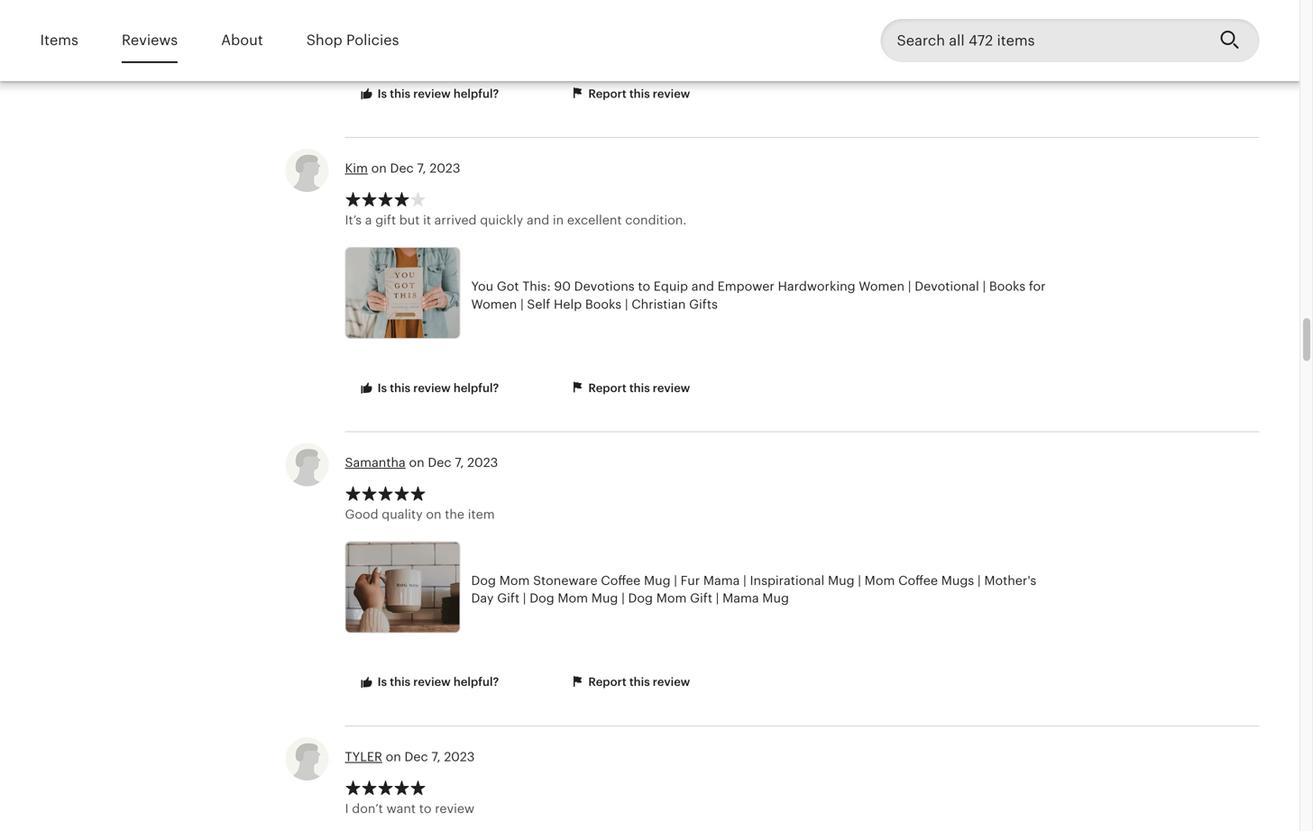 Task type: describe. For each thing, give the bounding box(es) containing it.
day
[[471, 591, 494, 606]]

is for samantha
[[378, 676, 387, 689]]

but
[[399, 213, 420, 227]]

samantha on dec 7, 2023
[[345, 456, 498, 470]]

mug left "fur"
[[644, 574, 671, 588]]

on for kim
[[371, 161, 387, 176]]

mom left stoneware
[[499, 574, 530, 588]]

about
[[221, 32, 263, 49]]

on for samantha
[[409, 456, 425, 470]]

it's a gift but it arrived quickly and in excellent condition.
[[345, 213, 687, 227]]

inspirational
[[750, 574, 825, 588]]

this:
[[523, 279, 551, 294]]

2 coffee from the left
[[899, 574, 938, 588]]

and for empower
[[692, 279, 714, 294]]

the
[[445, 507, 465, 522]]

7, for tyler on dec 7, 2023
[[432, 750, 441, 764]]

2023 for kim on dec 7, 2023
[[430, 161, 461, 176]]

dec for samantha
[[428, 456, 452, 470]]

stoneware
[[533, 574, 598, 588]]

1 vertical spatial mama
[[723, 591, 759, 606]]

reviews link
[[122, 20, 178, 62]]

you got this: 90 devotions to equip and empower hardworking women | devotional | books for women | self help books | christian gifts link
[[345, 247, 1058, 344]]

2 gift from the left
[[690, 591, 713, 606]]

dec for tyler
[[405, 750, 428, 764]]

1 vertical spatial women
[[471, 297, 517, 311]]

equip
[[654, 279, 688, 294]]

0 horizontal spatial dog
[[471, 574, 496, 588]]

and for in
[[527, 213, 550, 227]]

samantha
[[345, 456, 406, 470]]

is this review helpful? button for kim
[[345, 372, 513, 405]]

empower
[[718, 279, 775, 294]]

mug down inspirational
[[763, 591, 789, 606]]

items
[[40, 32, 78, 49]]

report for kim on dec 7, 2023
[[589, 381, 627, 395]]

1 helpful? from the top
[[454, 87, 499, 101]]

is this review helpful? for samantha on dec 7, 2023
[[375, 676, 499, 689]]

7, for kim on dec 7, 2023
[[417, 161, 426, 176]]

items link
[[40, 20, 78, 62]]

1 report this review button from the top
[[556, 78, 704, 111]]

mug right inspirational
[[828, 574, 855, 588]]

i
[[345, 802, 349, 816]]

kim link
[[345, 161, 368, 176]]

report for samantha on dec 7, 2023
[[589, 676, 627, 689]]

reviews
[[122, 32, 178, 49]]

mom down "fur"
[[656, 591, 687, 606]]

shop policies
[[306, 32, 399, 49]]

on left 'the'
[[426, 507, 442, 522]]

gifts
[[689, 297, 718, 311]]

you
[[471, 279, 494, 294]]

a
[[365, 213, 372, 227]]

Search all 472 items text field
[[881, 19, 1206, 62]]

you got this: 90 devotions to equip and empower hardworking women | devotional | books for women | self help books | christian gifts
[[471, 279, 1046, 311]]

mug down stoneware
[[592, 591, 618, 606]]

about link
[[221, 20, 263, 62]]

it
[[423, 213, 431, 227]]

2023 for samantha on dec 7, 2023
[[467, 456, 498, 470]]



Task type: locate. For each thing, give the bounding box(es) containing it.
report this review for good quality on the item
[[586, 676, 690, 689]]

books left for
[[990, 279, 1026, 294]]

is this review helpful? button up samantha on dec 7, 2023
[[345, 372, 513, 405]]

helpful? for samantha on dec 7, 2023
[[454, 676, 499, 689]]

helpful? for kim on dec 7, 2023
[[454, 381, 499, 395]]

1 vertical spatial 7,
[[455, 456, 464, 470]]

0 vertical spatial women
[[859, 279, 905, 294]]

0 vertical spatial report
[[589, 87, 627, 101]]

christian
[[632, 297, 686, 311]]

1 horizontal spatial and
[[692, 279, 714, 294]]

quickly
[[480, 213, 523, 227]]

0 vertical spatial report this review
[[586, 87, 690, 101]]

0 vertical spatial dec
[[390, 161, 414, 176]]

samantha link
[[345, 456, 406, 470]]

kim on dec 7, 2023
[[345, 161, 461, 176]]

on right kim link
[[371, 161, 387, 176]]

1 vertical spatial report this review
[[586, 381, 690, 395]]

1 horizontal spatial women
[[859, 279, 905, 294]]

good
[[345, 507, 379, 522]]

2 vertical spatial is this review helpful?
[[375, 676, 499, 689]]

and
[[527, 213, 550, 227], [692, 279, 714, 294]]

0 horizontal spatial and
[[527, 213, 550, 227]]

1 vertical spatial report this review button
[[556, 372, 704, 405]]

2 vertical spatial 2023
[[444, 750, 475, 764]]

mama down inspirational
[[723, 591, 759, 606]]

1 coffee from the left
[[601, 574, 641, 588]]

report this review
[[586, 87, 690, 101], [586, 381, 690, 395], [586, 676, 690, 689]]

2 vertical spatial is
[[378, 676, 387, 689]]

policies
[[346, 32, 399, 49]]

1 vertical spatial and
[[692, 279, 714, 294]]

1 vertical spatial is
[[378, 381, 387, 395]]

is for kim
[[378, 381, 387, 395]]

3 is from the top
[[378, 676, 387, 689]]

1 vertical spatial 2023
[[467, 456, 498, 470]]

mom down stoneware
[[558, 591, 588, 606]]

is this review helpful? button up tyler on dec 7, 2023
[[345, 666, 513, 700]]

self
[[527, 297, 551, 311]]

want
[[387, 802, 416, 816]]

it's
[[345, 213, 362, 227]]

7,
[[417, 161, 426, 176], [455, 456, 464, 470], [432, 750, 441, 764]]

mama right "fur"
[[704, 574, 740, 588]]

shop policies link
[[306, 20, 399, 62]]

2 is this review helpful? from the top
[[375, 381, 499, 395]]

women right hardworking
[[859, 279, 905, 294]]

is
[[378, 87, 387, 101], [378, 381, 387, 395], [378, 676, 387, 689]]

shop
[[306, 32, 343, 49]]

1 horizontal spatial coffee
[[899, 574, 938, 588]]

dog
[[471, 574, 496, 588], [530, 591, 555, 606], [628, 591, 653, 606]]

90
[[554, 279, 571, 294]]

condition.
[[625, 213, 687, 227]]

arrived
[[435, 213, 477, 227]]

0 horizontal spatial gift
[[497, 591, 520, 606]]

mom
[[499, 574, 530, 588], [865, 574, 895, 588], [558, 591, 588, 606], [656, 591, 687, 606]]

2 vertical spatial report this review
[[586, 676, 690, 689]]

review
[[413, 87, 451, 101], [653, 87, 690, 101], [413, 381, 451, 395], [653, 381, 690, 395], [413, 676, 451, 689], [653, 676, 690, 689], [435, 802, 475, 816]]

is down policies
[[378, 87, 387, 101]]

2 vertical spatial helpful?
[[454, 676, 499, 689]]

1 horizontal spatial to
[[638, 279, 651, 294]]

3 helpful? from the top
[[454, 676, 499, 689]]

1 horizontal spatial books
[[990, 279, 1026, 294]]

dec for kim
[[390, 161, 414, 176]]

is this review helpful? button down policies
[[345, 78, 513, 111]]

is this review helpful? button for samantha
[[345, 666, 513, 700]]

3 report this review from the top
[[586, 676, 690, 689]]

2023
[[430, 161, 461, 176], [467, 456, 498, 470], [444, 750, 475, 764]]

0 horizontal spatial coffee
[[601, 574, 641, 588]]

women down you
[[471, 297, 517, 311]]

7, up 'the'
[[455, 456, 464, 470]]

3 report from the top
[[589, 676, 627, 689]]

1 report from the top
[[589, 87, 627, 101]]

mug
[[644, 574, 671, 588], [828, 574, 855, 588], [592, 591, 618, 606], [763, 591, 789, 606]]

2023 for tyler on dec 7, 2023
[[444, 750, 475, 764]]

women
[[859, 279, 905, 294], [471, 297, 517, 311]]

2 report from the top
[[589, 381, 627, 395]]

0 vertical spatial and
[[527, 213, 550, 227]]

dec up i don't want to review at the bottom left of page
[[405, 750, 428, 764]]

1 horizontal spatial dog
[[530, 591, 555, 606]]

books
[[990, 279, 1026, 294], [585, 297, 622, 311]]

1 gift from the left
[[497, 591, 520, 606]]

0 vertical spatial is this review helpful? button
[[345, 78, 513, 111]]

2023 up arrived
[[430, 161, 461, 176]]

item
[[468, 507, 495, 522]]

dec
[[390, 161, 414, 176], [428, 456, 452, 470], [405, 750, 428, 764]]

dog mom stoneware coffee mug | fur mama | inspirational mug | mom coffee mugs | mother's day gift | dog mom mug | dog mom gift | mama mug link
[[345, 542, 1058, 638]]

gift right day
[[497, 591, 520, 606]]

2 report this review button from the top
[[556, 372, 704, 405]]

0 vertical spatial books
[[990, 279, 1026, 294]]

gift
[[497, 591, 520, 606], [690, 591, 713, 606]]

on right samantha link in the bottom left of the page
[[409, 456, 425, 470]]

tyler on dec 7, 2023
[[345, 750, 475, 764]]

2023 up item
[[467, 456, 498, 470]]

0 vertical spatial to
[[638, 279, 651, 294]]

2 vertical spatial report this review button
[[556, 666, 704, 700]]

0 vertical spatial report this review button
[[556, 78, 704, 111]]

0 horizontal spatial 7,
[[417, 161, 426, 176]]

for
[[1029, 279, 1046, 294]]

2 report this review from the top
[[586, 381, 690, 395]]

1 vertical spatial is this review helpful? button
[[345, 372, 513, 405]]

1 vertical spatial is this review helpful?
[[375, 381, 499, 395]]

is this review helpful? button
[[345, 78, 513, 111], [345, 372, 513, 405], [345, 666, 513, 700]]

coffee left mugs
[[899, 574, 938, 588]]

in
[[553, 213, 564, 227]]

to
[[638, 279, 651, 294], [419, 802, 432, 816]]

1 vertical spatial report
[[589, 381, 627, 395]]

report
[[589, 87, 627, 101], [589, 381, 627, 395], [589, 676, 627, 689]]

0 horizontal spatial books
[[585, 297, 622, 311]]

mom left mugs
[[865, 574, 895, 588]]

2 vertical spatial dec
[[405, 750, 428, 764]]

2 horizontal spatial dog
[[628, 591, 653, 606]]

3 is this review helpful? from the top
[[375, 676, 499, 689]]

this
[[390, 87, 411, 101], [630, 87, 650, 101], [390, 381, 411, 395], [630, 381, 650, 395], [390, 676, 411, 689], [630, 676, 650, 689]]

is this review helpful? up samantha on dec 7, 2023
[[375, 381, 499, 395]]

quality
[[382, 507, 423, 522]]

report this review button
[[556, 78, 704, 111], [556, 372, 704, 405], [556, 666, 704, 700]]

2 is from the top
[[378, 381, 387, 395]]

7, up i don't want to review at the bottom left of page
[[432, 750, 441, 764]]

is up the tyler
[[378, 676, 387, 689]]

1 is this review helpful? button from the top
[[345, 78, 513, 111]]

devotional
[[915, 279, 979, 294]]

fur
[[681, 574, 700, 588]]

7, up it
[[417, 161, 426, 176]]

2 vertical spatial 7,
[[432, 750, 441, 764]]

3 report this review button from the top
[[556, 666, 704, 700]]

helpful?
[[454, 87, 499, 101], [454, 381, 499, 395], [454, 676, 499, 689]]

1 horizontal spatial 7,
[[432, 750, 441, 764]]

on for tyler
[[386, 750, 401, 764]]

report this review button for it's a gift but it arrived quickly and in excellent condition.
[[556, 372, 704, 405]]

hardworking
[[778, 279, 856, 294]]

is up samantha
[[378, 381, 387, 395]]

to up christian
[[638, 279, 651, 294]]

7, for samantha on dec 7, 2023
[[455, 456, 464, 470]]

1 is this review helpful? from the top
[[375, 87, 499, 101]]

3 is this review helpful? button from the top
[[345, 666, 513, 700]]

1 vertical spatial to
[[419, 802, 432, 816]]

mugs
[[942, 574, 974, 588]]

0 horizontal spatial to
[[419, 802, 432, 816]]

2 vertical spatial report
[[589, 676, 627, 689]]

1 report this review from the top
[[586, 87, 690, 101]]

to right want
[[419, 802, 432, 816]]

report this review button for good quality on the item
[[556, 666, 704, 700]]

0 vertical spatial mama
[[704, 574, 740, 588]]

to inside you got this: 90 devotions to equip and empower hardworking women | devotional | books for women | self help books | christian gifts
[[638, 279, 651, 294]]

mama
[[704, 574, 740, 588], [723, 591, 759, 606]]

tyler link
[[345, 750, 382, 764]]

coffee right stoneware
[[601, 574, 641, 588]]

tyler
[[345, 750, 382, 764]]

2 is this review helpful? button from the top
[[345, 372, 513, 405]]

is this review helpful? for kim on dec 7, 2023
[[375, 381, 499, 395]]

mother's
[[985, 574, 1037, 588]]

books down "devotions"
[[585, 297, 622, 311]]

is this review helpful? up kim on dec 7, 2023
[[375, 87, 499, 101]]

1 vertical spatial helpful?
[[454, 381, 499, 395]]

1 vertical spatial books
[[585, 297, 622, 311]]

|
[[908, 279, 912, 294], [983, 279, 986, 294], [521, 297, 524, 311], [625, 297, 628, 311], [674, 574, 677, 588], [743, 574, 747, 588], [858, 574, 861, 588], [978, 574, 981, 588], [523, 591, 526, 606], [622, 591, 625, 606], [716, 591, 719, 606]]

good quality on the item
[[345, 507, 495, 522]]

2023 up i don't want to review at the bottom left of page
[[444, 750, 475, 764]]

1 horizontal spatial gift
[[690, 591, 713, 606]]

dec right kim
[[390, 161, 414, 176]]

2 helpful? from the top
[[454, 381, 499, 395]]

got
[[497, 279, 519, 294]]

dec up 'the'
[[428, 456, 452, 470]]

2 vertical spatial is this review helpful? button
[[345, 666, 513, 700]]

1 vertical spatial dec
[[428, 456, 452, 470]]

coffee
[[601, 574, 641, 588], [899, 574, 938, 588]]

dog mom stoneware coffee mug | fur mama | inspirational mug | mom coffee mugs | mother's day gift | dog mom mug | dog mom gift | mama mug
[[471, 574, 1037, 606]]

0 vertical spatial is this review helpful?
[[375, 87, 499, 101]]

gift
[[375, 213, 396, 227]]

i don't want to review
[[345, 802, 475, 816]]

0 horizontal spatial women
[[471, 297, 517, 311]]

and left in
[[527, 213, 550, 227]]

don't
[[352, 802, 383, 816]]

2 horizontal spatial 7,
[[455, 456, 464, 470]]

help
[[554, 297, 582, 311]]

0 vertical spatial helpful?
[[454, 87, 499, 101]]

1 is from the top
[[378, 87, 387, 101]]

is this review helpful? up tyler on dec 7, 2023
[[375, 676, 499, 689]]

is this review helpful?
[[375, 87, 499, 101], [375, 381, 499, 395], [375, 676, 499, 689]]

gift down "fur"
[[690, 591, 713, 606]]

report this review for it's a gift but it arrived quickly and in excellent condition.
[[586, 381, 690, 395]]

devotions
[[574, 279, 635, 294]]

0 vertical spatial 7,
[[417, 161, 426, 176]]

0 vertical spatial is
[[378, 87, 387, 101]]

0 vertical spatial 2023
[[430, 161, 461, 176]]

and inside you got this: 90 devotions to equip and empower hardworking women | devotional | books for women | self help books | christian gifts
[[692, 279, 714, 294]]

on
[[371, 161, 387, 176], [409, 456, 425, 470], [426, 507, 442, 522], [386, 750, 401, 764]]

kim
[[345, 161, 368, 176]]

on right tyler link
[[386, 750, 401, 764]]

and up gifts
[[692, 279, 714, 294]]

excellent
[[567, 213, 622, 227]]



Task type: vqa. For each thing, say whether or not it's contained in the screenshot.
All Aboard the Personalised Express! Introducing our Kids Wooden Letter Train. This beautiful personalised wooden train is lovingly crafted to showcase your baby's name. This delightful train makes a perfect addition to any nursery, and even comes with its own personalised bag, making it easy to transport or store as a wonderful keepsake for your little one.
no



